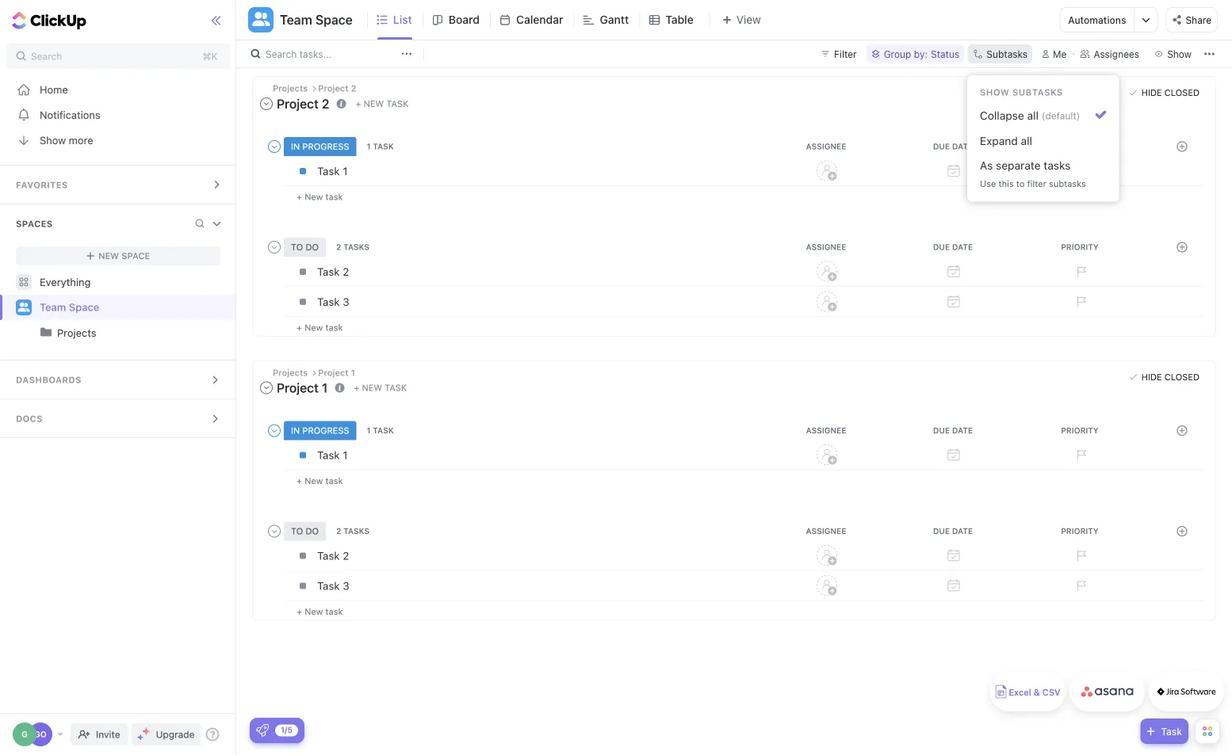 Task type: describe. For each thing, give the bounding box(es) containing it.
search tasks...
[[266, 48, 332, 59]]

home
[[40, 84, 68, 96]]

2 hide closed from the top
[[1142, 372, 1200, 383]]

all for expand
[[1021, 134, 1033, 148]]

csv
[[1043, 688, 1061, 698]]

1 hide closed from the top
[[1142, 88, 1200, 98]]

closed for bottommost list info image hide closed button
[[1165, 372, 1200, 383]]

‎task 2
[[317, 550, 349, 563]]

team for team space button
[[280, 12, 312, 27]]

task 2
[[317, 266, 349, 278]]

me button
[[1036, 44, 1074, 63]]

favorites button
[[0, 166, 237, 204]]

upgrade link
[[131, 724, 201, 746]]

team space for team space link
[[40, 302, 99, 314]]

2 3 from the top
[[343, 580, 350, 593]]

tasks...
[[300, 48, 332, 59]]

‎task 2 link
[[313, 543, 760, 570]]

assignees
[[1094, 48, 1140, 59]]

list link
[[393, 0, 419, 40]]

notifications link
[[0, 102, 237, 128]]

subtasks
[[987, 48, 1028, 59]]

‎task 1
[[317, 449, 348, 462]]

task 2 link
[[313, 258, 760, 285]]

1 for ‎task 1
[[343, 449, 348, 462]]

subtasks button
[[968, 44, 1033, 63]]

table
[[666, 13, 694, 26]]

1/5
[[281, 726, 293, 735]]

invite
[[96, 730, 120, 741]]

team space link
[[40, 295, 223, 320]]

subtasks inside as separate tasks use this to filter subtasks
[[1049, 179, 1087, 189]]

everything link
[[0, 270, 237, 295]]

show subtasks
[[980, 87, 1064, 98]]

projects
[[57, 327, 96, 339]]

task for task 1 link
[[317, 165, 340, 177]]

task 3 for list info image to the top
[[317, 296, 350, 308]]

onboarding checklist button image
[[256, 725, 269, 738]]

more
[[69, 134, 93, 146]]

all for collapse
[[1028, 109, 1039, 122]]

(default)
[[1042, 110, 1081, 121]]

team space for team space button
[[280, 12, 353, 27]]

‎task 1 link
[[313, 442, 760, 469]]

space for team space button
[[316, 12, 353, 27]]

0 vertical spatial subtasks
[[1013, 87, 1064, 98]]

1 hide from the top
[[1142, 88, 1163, 98]]

assignees button
[[1074, 44, 1147, 63]]

onboarding checklist button element
[[256, 725, 269, 738]]

hide closed button for bottommost list info image
[[1126, 369, 1204, 385]]

space for team space link
[[69, 302, 99, 314]]

task 3 link for bottommost list info image
[[313, 573, 760, 600]]

share button
[[1166, 7, 1218, 33]]

collapse
[[980, 109, 1025, 122]]

closed for list info image to the top's hide closed button
[[1165, 88, 1200, 98]]

calendar link
[[516, 0, 570, 40]]

2 for task 2
[[343, 266, 349, 278]]

filter
[[1028, 179, 1047, 189]]

expand all
[[980, 134, 1033, 148]]

team space button
[[274, 2, 353, 37]]

1 projects link from the left
[[2, 320, 223, 346]]

task 3 for bottommost list info image
[[317, 580, 350, 593]]

board
[[449, 13, 480, 26]]

automations
[[1069, 14, 1127, 25]]

1 vertical spatial space
[[122, 251, 150, 261]]

excel & csv link
[[991, 673, 1066, 712]]

2 projects link from the left
[[57, 320, 223, 346]]

expand
[[980, 134, 1018, 148]]

use
[[980, 179, 997, 189]]

new inside sidebar navigation
[[99, 251, 119, 261]]

task for task 2 link on the top of the page
[[317, 266, 340, 278]]

as
[[980, 159, 993, 172]]



Task type: locate. For each thing, give the bounding box(es) containing it.
subtasks up collapse all (default)
[[1013, 87, 1064, 98]]

1 vertical spatial task 3 link
[[313, 573, 760, 600]]

1 horizontal spatial search
[[266, 48, 297, 59]]

‎task for ‎task 1
[[317, 449, 340, 462]]

task 1 link
[[313, 158, 760, 185]]

task 3 down task 2
[[317, 296, 350, 308]]

‎task
[[317, 449, 340, 462], [317, 550, 340, 563]]

Search tasks... text field
[[266, 43, 397, 65]]

1 closed from the top
[[1165, 88, 1200, 98]]

1 vertical spatial 1
[[343, 449, 348, 462]]

+
[[356, 99, 361, 109], [297, 192, 302, 202], [297, 323, 302, 333], [354, 383, 360, 393], [297, 476, 302, 487], [297, 607, 302, 618]]

hide
[[1142, 88, 1163, 98], [1142, 372, 1163, 383]]

hide closed button for list info image to the top
[[1126, 85, 1204, 101]]

favorites
[[16, 180, 68, 190]]

task for task 3 link for bottommost list info image
[[317, 580, 340, 593]]

2 hide from the top
[[1142, 372, 1163, 383]]

1 vertical spatial 2
[[343, 550, 349, 563]]

new
[[364, 99, 384, 109], [305, 192, 323, 202], [99, 251, 119, 261], [305, 323, 323, 333], [362, 383, 382, 393], [305, 476, 323, 487], [305, 607, 323, 618]]

team up search tasks... on the left of the page
[[280, 12, 312, 27]]

2 hide closed button from the top
[[1126, 369, 1204, 385]]

docs
[[16, 414, 43, 424]]

show inside sidebar navigation
[[40, 134, 66, 146]]

0 horizontal spatial team
[[40, 302, 66, 314]]

2
[[343, 266, 349, 278], [343, 550, 349, 563]]

1 vertical spatial team
[[40, 302, 66, 314]]

space up projects
[[69, 302, 99, 314]]

team space up tasks...
[[280, 12, 353, 27]]

team for team space link
[[40, 302, 66, 314]]

0 vertical spatial team space
[[280, 12, 353, 27]]

1 vertical spatial closed
[[1165, 372, 1200, 383]]

0 horizontal spatial space
[[69, 302, 99, 314]]

hide closed button
[[1126, 85, 1204, 101], [1126, 369, 1204, 385]]

home link
[[0, 77, 237, 102]]

1 hide closed button from the top
[[1126, 85, 1204, 101]]

&
[[1034, 688, 1041, 698]]

team space inside team space button
[[280, 12, 353, 27]]

1 task 3 link from the top
[[313, 289, 760, 316]]

1 3 from the top
[[343, 296, 350, 308]]

1 horizontal spatial space
[[122, 251, 150, 261]]

0 vertical spatial hide
[[1142, 88, 1163, 98]]

2 ‎task from the top
[[317, 550, 340, 563]]

task 3 link down ‎task 2 link at the bottom
[[313, 573, 760, 600]]

team space inside team space link
[[40, 302, 99, 314]]

0 vertical spatial team
[[280, 12, 312, 27]]

team inside sidebar navigation
[[40, 302, 66, 314]]

task
[[387, 99, 409, 109], [326, 192, 343, 202], [326, 323, 343, 333], [385, 383, 407, 393], [326, 476, 343, 487], [326, 607, 343, 618]]

1 vertical spatial list info image
[[335, 384, 345, 393]]

0 vertical spatial space
[[316, 12, 353, 27]]

closed
[[1165, 88, 1200, 98], [1165, 372, 1200, 383]]

0 vertical spatial ‎task
[[317, 449, 340, 462]]

task 3 down ‎task 2
[[317, 580, 350, 593]]

show for show subtasks
[[980, 87, 1010, 98]]

user group image
[[18, 303, 30, 312]]

task 1
[[317, 165, 348, 177]]

0 vertical spatial task 3 link
[[313, 289, 760, 316]]

tasks
[[1044, 159, 1071, 172]]

0 vertical spatial 1
[[343, 165, 348, 177]]

team
[[280, 12, 312, 27], [40, 302, 66, 314]]

1 2 from the top
[[343, 266, 349, 278]]

0 vertical spatial list info image
[[337, 99, 346, 108]]

search left tasks...
[[266, 48, 297, 59]]

to
[[1017, 179, 1025, 189]]

dashboards
[[16, 375, 81, 386]]

1 1 from the top
[[343, 165, 348, 177]]

as separate tasks use this to filter subtasks
[[980, 159, 1087, 189]]

automations button
[[1061, 8, 1135, 32]]

1 vertical spatial team space
[[40, 302, 99, 314]]

board link
[[449, 0, 486, 40]]

task 3
[[317, 296, 350, 308], [317, 580, 350, 593]]

all
[[1028, 109, 1039, 122], [1021, 134, 1033, 148]]

calendar
[[516, 13, 564, 26]]

subtasks
[[1013, 87, 1064, 98], [1049, 179, 1087, 189]]

subtasks down tasks on the top of page
[[1049, 179, 1087, 189]]

0 horizontal spatial search
[[31, 51, 62, 62]]

task 3 link
[[313, 289, 760, 316], [313, 573, 760, 600]]

separate
[[996, 159, 1041, 172]]

share
[[1186, 14, 1212, 25]]

1 vertical spatial hide closed
[[1142, 372, 1200, 383]]

1 vertical spatial show
[[40, 134, 66, 146]]

1 vertical spatial subtasks
[[1049, 179, 1087, 189]]

task 3 link for list info image to the top
[[313, 289, 760, 316]]

0 horizontal spatial show
[[40, 134, 66, 146]]

team inside button
[[280, 12, 312, 27]]

0 vertical spatial 2
[[343, 266, 349, 278]]

search inside sidebar navigation
[[31, 51, 62, 62]]

this
[[999, 179, 1014, 189]]

excel & csv
[[1009, 688, 1061, 698]]

all down collapse all (default)
[[1021, 134, 1033, 148]]

list
[[393, 13, 412, 26]]

search for search tasks...
[[266, 48, 297, 59]]

collapse all (default)
[[980, 109, 1081, 122]]

0 vertical spatial hide closed button
[[1126, 85, 1204, 101]]

2 horizontal spatial space
[[316, 12, 353, 27]]

1 horizontal spatial team space
[[280, 12, 353, 27]]

2 1 from the top
[[343, 449, 348, 462]]

1 vertical spatial ‎task
[[317, 550, 340, 563]]

0 vertical spatial hide closed
[[1142, 88, 1200, 98]]

2 for ‎task 2
[[343, 550, 349, 563]]

2 vertical spatial space
[[69, 302, 99, 314]]

show left more
[[40, 134, 66, 146]]

0 vertical spatial all
[[1028, 109, 1039, 122]]

show for show more
[[40, 134, 66, 146]]

1
[[343, 165, 348, 177], [343, 449, 348, 462]]

everything
[[40, 276, 91, 288]]

notifications
[[40, 109, 100, 121]]

gantt
[[600, 13, 629, 26]]

1 vertical spatial hide
[[1142, 372, 1163, 383]]

task
[[317, 165, 340, 177], [317, 266, 340, 278], [317, 296, 340, 308], [317, 580, 340, 593], [1162, 727, 1183, 738]]

1 vertical spatial hide closed button
[[1126, 369, 1204, 385]]

‎task for ‎task 2
[[317, 550, 340, 563]]

projects link
[[2, 320, 223, 346], [57, 320, 223, 346]]

task for list info image to the top task 3 link
[[317, 296, 340, 308]]

show up collapse
[[980, 87, 1010, 98]]

space up everything link
[[122, 251, 150, 261]]

expand all button
[[974, 129, 1113, 154]]

3 down ‎task 2
[[343, 580, 350, 593]]

team space down everything at the left top of page
[[40, 302, 99, 314]]

search up home
[[31, 51, 62, 62]]

list info image
[[337, 99, 346, 108], [335, 384, 345, 393]]

team down everything at the left top of page
[[40, 302, 66, 314]]

3 down task 2
[[343, 296, 350, 308]]

all down show subtasks on the right
[[1028, 109, 1039, 122]]

0 vertical spatial show
[[980, 87, 1010, 98]]

2 2 from the top
[[343, 550, 349, 563]]

search for search
[[31, 51, 62, 62]]

list info image down search tasks... text box
[[337, 99, 346, 108]]

hide closed
[[1142, 88, 1200, 98], [1142, 372, 1200, 383]]

3
[[343, 296, 350, 308], [343, 580, 350, 593]]

+ new task
[[356, 99, 409, 109], [297, 192, 343, 202], [297, 323, 343, 333], [354, 383, 407, 393], [297, 476, 343, 487], [297, 607, 343, 618]]

2 closed from the top
[[1165, 372, 1200, 383]]

list info image up the ‎task 1
[[335, 384, 345, 393]]

0 vertical spatial task 3
[[317, 296, 350, 308]]

1 vertical spatial task 3
[[317, 580, 350, 593]]

show more
[[40, 134, 93, 146]]

1 task 3 from the top
[[317, 296, 350, 308]]

space
[[316, 12, 353, 27], [122, 251, 150, 261], [69, 302, 99, 314]]

2 task 3 from the top
[[317, 580, 350, 593]]

1 vertical spatial all
[[1021, 134, 1033, 148]]

all inside "button"
[[1021, 134, 1033, 148]]

sidebar navigation
[[0, 0, 237, 756]]

1 horizontal spatial team
[[280, 12, 312, 27]]

space inside button
[[316, 12, 353, 27]]

⌘k
[[203, 51, 218, 62]]

table link
[[666, 0, 700, 40]]

gantt link
[[600, 0, 636, 40]]

2 task 3 link from the top
[[313, 573, 760, 600]]

team space
[[280, 12, 353, 27], [40, 302, 99, 314]]

space up search tasks... text box
[[316, 12, 353, 27]]

me
[[1054, 48, 1067, 59]]

1 horizontal spatial show
[[980, 87, 1010, 98]]

0 vertical spatial closed
[[1165, 88, 1200, 98]]

task 3 link down task 2 link on the top of the page
[[313, 289, 760, 316]]

0 vertical spatial 3
[[343, 296, 350, 308]]

search
[[266, 48, 297, 59], [31, 51, 62, 62]]

0 horizontal spatial team space
[[40, 302, 99, 314]]

show
[[980, 87, 1010, 98], [40, 134, 66, 146]]

excel
[[1009, 688, 1032, 698]]

1 vertical spatial 3
[[343, 580, 350, 593]]

1 ‎task from the top
[[317, 449, 340, 462]]

new space
[[99, 251, 150, 261]]

upgrade
[[156, 730, 195, 741]]

1 for task 1
[[343, 165, 348, 177]]



Task type: vqa. For each thing, say whether or not it's contained in the screenshot.
Me
yes



